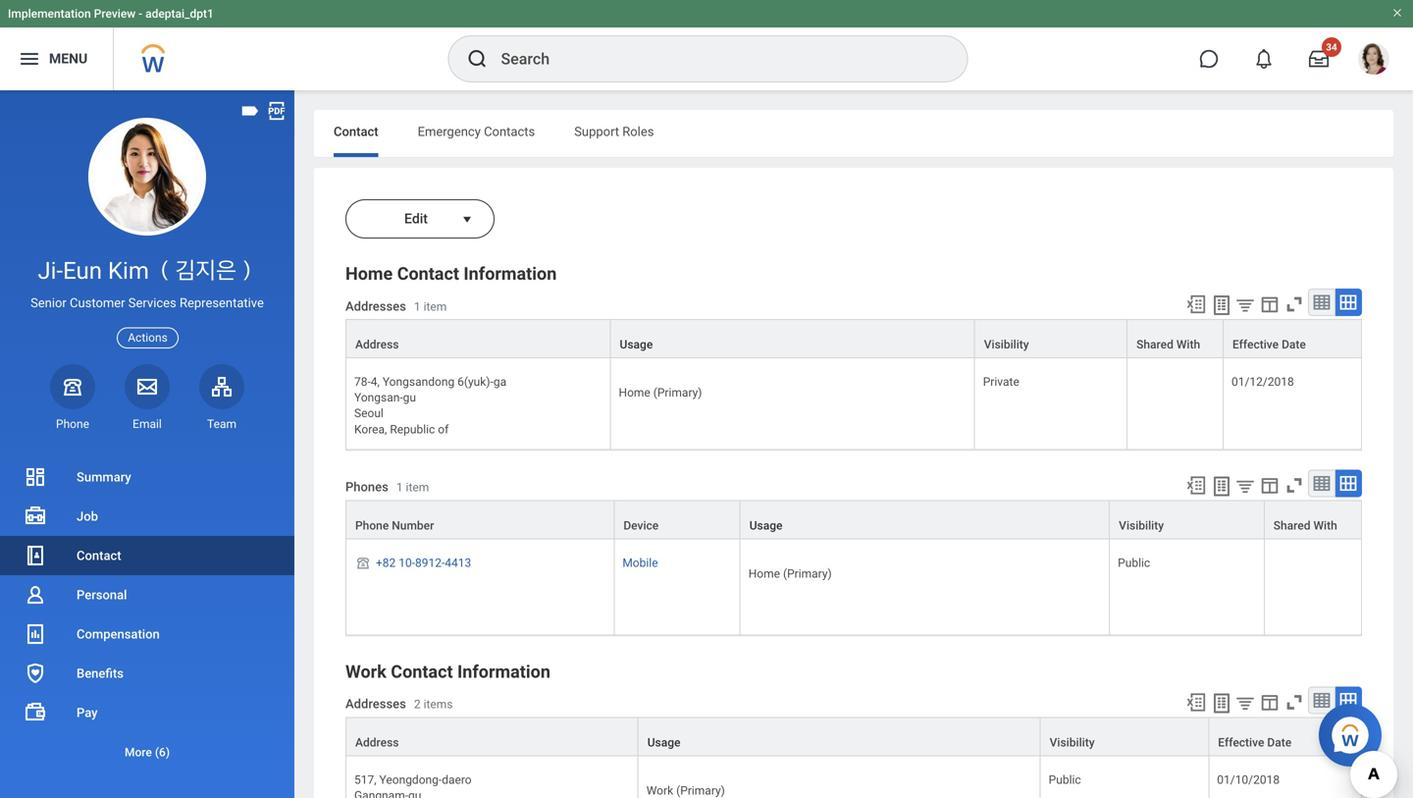 Task type: describe. For each thing, give the bounding box(es) containing it.
republic
[[390, 422, 435, 436]]

export to worksheets image for addresses 1 item
[[1211, 294, 1234, 317]]

ji-eun kim （김지은）
[[38, 257, 257, 285]]

export to excel image
[[1186, 294, 1208, 315]]

preview
[[94, 7, 136, 21]]

row containing 517, yeongdong-daero
[[346, 756, 1363, 798]]

edit button
[[346, 199, 456, 239]]

78-
[[354, 375, 371, 389]]

representative
[[180, 296, 264, 310]]

phone for phone number
[[355, 519, 389, 533]]

01/10/2018
[[1218, 773, 1280, 787]]

0 horizontal spatial home
[[346, 264, 393, 284]]

（김지은）
[[155, 257, 257, 285]]

navigation pane region
[[0, 90, 295, 798]]

0 vertical spatial effective
[[1233, 338, 1279, 352]]

personal image
[[24, 583, 47, 607]]

contact link
[[0, 536, 295, 575]]

10-
[[399, 556, 415, 570]]

more (6) button
[[0, 741, 295, 764]]

senior
[[31, 296, 67, 310]]

addresses for addresses 1 item
[[346, 299, 406, 314]]

senior customer services representative
[[31, 296, 264, 310]]

yongsan-
[[354, 391, 403, 405]]

row containing phone number
[[346, 500, 1363, 539]]

benefits image
[[24, 662, 47, 685]]

34 button
[[1298, 37, 1342, 81]]

compensation link
[[0, 615, 295, 654]]

summary link
[[0, 458, 295, 497]]

menu banner
[[0, 0, 1414, 90]]

ji-
[[38, 257, 63, 285]]

with for rightmost shared with popup button
[[1314, 519, 1338, 533]]

information for home contact information
[[464, 264, 557, 284]]

job link
[[0, 497, 295, 536]]

personal link
[[0, 575, 295, 615]]

menu button
[[0, 27, 113, 90]]

usage button for addresses 2 items
[[639, 718, 1040, 755]]

home for the home (primary) element to the right
[[749, 567, 781, 581]]

inbox large image
[[1310, 49, 1329, 69]]

fullscreen image for addresses 1 item
[[1284, 294, 1306, 315]]

address button for addresses 1 item
[[347, 320, 610, 357]]

row containing 78-4, yongsandong 6(yuk)-ga
[[346, 358, 1363, 450]]

table image
[[1313, 474, 1332, 493]]

private
[[983, 375, 1020, 389]]

1 vertical spatial effective date button
[[1210, 718, 1362, 755]]

usage for addresses 2 items
[[648, 736, 681, 749]]

0 vertical spatial shared
[[1137, 338, 1174, 352]]

benefits link
[[0, 654, 295, 693]]

78-4, yongsandong 6(yuk)-ga yongsan-gu seoul korea, republic of
[[354, 375, 507, 436]]

usage button for addresses 1 item
[[611, 320, 975, 357]]

export to excel image for addresses
[[1186, 691, 1208, 713]]

5 row from the top
[[346, 717, 1363, 756]]

phone number
[[355, 519, 434, 533]]

0 vertical spatial effective date button
[[1224, 320, 1362, 357]]

summary image
[[24, 465, 47, 489]]

01/12/2018
[[1232, 375, 1295, 389]]

summary
[[77, 470, 131, 485]]

home (primary) for the home (primary) element to the right
[[749, 567, 832, 581]]

phone image
[[354, 555, 372, 571]]

1 for phones
[[396, 481, 403, 495]]

korea,
[[354, 422, 387, 436]]

0 vertical spatial (primary)
[[654, 386, 702, 400]]

table image for addresses 2 items
[[1313, 690, 1332, 710]]

date for the bottom effective date popup button
[[1268, 736, 1292, 749]]

ga
[[494, 375, 507, 389]]

compensation image
[[24, 622, 47, 646]]

customer
[[70, 296, 125, 310]]

emergency
[[418, 124, 481, 139]]

eun
[[63, 257, 102, 285]]

phones
[[346, 480, 389, 495]]

close environment banner image
[[1392, 7, 1404, 19]]

device
[[624, 519, 659, 533]]

number
[[392, 519, 434, 533]]

0 vertical spatial shared with
[[1137, 338, 1201, 352]]

table image for addresses 1 item
[[1313, 293, 1332, 312]]

select to filter grid data image for phones 1 item
[[1235, 476, 1257, 496]]

34
[[1327, 41, 1338, 53]]

phones 1 item
[[346, 480, 429, 495]]

yeongdong-
[[379, 773, 442, 787]]

addresses for addresses 2 items
[[346, 697, 406, 711]]

support roles
[[575, 124, 654, 139]]

actions
[[128, 331, 168, 345]]

pay link
[[0, 693, 295, 732]]

work (primary) element
[[647, 780, 725, 798]]

benefits
[[77, 666, 124, 681]]

2
[[414, 698, 421, 711]]

device button
[[615, 501, 740, 538]]

0 horizontal spatial cell
[[1128, 358, 1224, 450]]

more (6)
[[125, 746, 170, 759]]

date for topmost effective date popup button
[[1282, 338, 1307, 352]]

fullscreen image for addresses 2 items
[[1284, 691, 1306, 713]]

export to excel image for phones
[[1186, 475, 1208, 496]]

seoul
[[354, 407, 384, 420]]

view printable version (pdf) image
[[266, 100, 288, 122]]

contact up 2
[[391, 662, 453, 682]]

of
[[438, 422, 449, 436]]

select to filter grid data image for addresses 1 item
[[1235, 295, 1257, 315]]

-
[[139, 7, 142, 21]]

contact inside tab list
[[334, 124, 379, 139]]

tag image
[[240, 100, 261, 122]]

1 vertical spatial (primary)
[[783, 567, 832, 581]]

team
[[207, 417, 237, 431]]

0 vertical spatial public element
[[1118, 552, 1151, 570]]

4413
[[445, 556, 472, 570]]

click to view/edit grid preferences image for addresses 1 item
[[1260, 294, 1281, 315]]

team link
[[199, 364, 244, 432]]

profile logan mcneil image
[[1359, 43, 1390, 79]]

job
[[77, 509, 98, 524]]

click to view/edit grid preferences image for addresses 2 items
[[1260, 691, 1281, 713]]

1 for addresses
[[414, 300, 421, 314]]

phone image
[[59, 375, 86, 398]]

click to view/edit grid preferences image
[[1260, 475, 1281, 496]]

roles
[[623, 124, 654, 139]]



Task type: locate. For each thing, give the bounding box(es) containing it.
0 vertical spatial usage button
[[611, 320, 975, 357]]

1 horizontal spatial home
[[619, 386, 651, 400]]

list
[[0, 458, 295, 772]]

home contact information
[[346, 264, 557, 284]]

effective date button up 01/12/2018
[[1224, 320, 1362, 357]]

select to filter grid data image right export to worksheets image
[[1235, 476, 1257, 496]]

0 vertical spatial addresses
[[346, 299, 406, 314]]

1 horizontal spatial shared with button
[[1265, 501, 1362, 538]]

export to worksheets image right export to excel icon
[[1211, 294, 1234, 317]]

daero
[[442, 773, 472, 787]]

export to worksheets image
[[1211, 475, 1234, 498]]

address button up daero
[[347, 718, 638, 755]]

(6)
[[155, 746, 170, 759]]

search image
[[466, 47, 489, 71]]

job image
[[24, 505, 47, 528]]

1 vertical spatial addresses
[[346, 697, 406, 711]]

1 horizontal spatial with
[[1314, 519, 1338, 533]]

1 vertical spatial home (primary)
[[749, 567, 832, 581]]

+82 10-8912-4413
[[376, 556, 472, 570]]

2 row from the top
[[346, 358, 1363, 450]]

work inside 517, yeongdong-daero work (primary)
[[647, 784, 674, 798]]

1 vertical spatial 1
[[396, 481, 403, 495]]

2 address button from the top
[[347, 718, 638, 755]]

1 vertical spatial address button
[[347, 718, 638, 755]]

menu
[[49, 51, 88, 67]]

with
[[1177, 338, 1201, 352], [1314, 519, 1338, 533]]

0 vertical spatial home
[[346, 264, 393, 284]]

3 expand table image from the top
[[1339, 690, 1359, 710]]

item
[[424, 300, 447, 314], [406, 481, 429, 495]]

visibility button for addresses 2 items
[[1041, 718, 1209, 755]]

item down home contact information
[[424, 300, 447, 314]]

1 vertical spatial fullscreen image
[[1284, 691, 1306, 713]]

address for addresses 2 items
[[355, 736, 399, 749]]

shared with
[[1137, 338, 1201, 352], [1274, 519, 1338, 533]]

1 vertical spatial export to excel image
[[1186, 691, 1208, 713]]

2 horizontal spatial visibility
[[1119, 519, 1164, 533]]

0 vertical spatial fullscreen image
[[1284, 294, 1306, 315]]

usage button
[[611, 320, 975, 357], [741, 501, 1110, 538], [639, 718, 1040, 755]]

justify image
[[18, 47, 41, 71]]

select to filter grid data image right export to excel icon
[[1235, 295, 1257, 315]]

1 vertical spatial cell
[[1265, 539, 1363, 636]]

support
[[575, 124, 620, 139]]

0 vertical spatial visibility button
[[976, 320, 1127, 357]]

0 horizontal spatial shared with
[[1137, 338, 1201, 352]]

0 vertical spatial home (primary)
[[619, 386, 702, 400]]

addresses 2 items
[[346, 697, 453, 711]]

phone up phone icon
[[355, 519, 389, 533]]

1 export to excel image from the top
[[1186, 475, 1208, 496]]

toolbar for addresses 1 item
[[1177, 289, 1363, 319]]

item inside phones 1 item
[[406, 481, 429, 495]]

1 vertical spatial work
[[647, 784, 674, 798]]

services
[[128, 296, 176, 310]]

1 horizontal spatial visibility
[[1050, 736, 1095, 749]]

work contact information
[[346, 662, 551, 682]]

contact up personal
[[77, 548, 121, 563]]

3 select to filter grid data image from the top
[[1235, 692, 1257, 713]]

contacts
[[484, 124, 535, 139]]

1 vertical spatial visibility button
[[1111, 501, 1264, 538]]

2 vertical spatial expand table image
[[1339, 690, 1359, 710]]

0 vertical spatial phone
[[56, 417, 89, 431]]

select to filter grid data image up 01/10/2018
[[1235, 692, 1257, 713]]

implementation preview -   adeptai_dpt1
[[8, 7, 214, 21]]

phone button
[[50, 364, 95, 432]]

1 address from the top
[[355, 338, 399, 352]]

export to excel image
[[1186, 475, 1208, 496], [1186, 691, 1208, 713]]

effective date
[[1233, 338, 1307, 352], [1219, 736, 1292, 749]]

1 horizontal spatial home (primary) element
[[749, 563, 832, 581]]

1 vertical spatial shared with button
[[1265, 501, 1362, 538]]

1 inside addresses 1 item
[[414, 300, 421, 314]]

effective date up 01/12/2018
[[1233, 338, 1307, 352]]

phone
[[56, 417, 89, 431], [355, 519, 389, 533]]

select to filter grid data image
[[1235, 295, 1257, 315], [1235, 476, 1257, 496], [1235, 692, 1257, 713]]

1 vertical spatial public
[[1049, 773, 1082, 787]]

items
[[424, 698, 453, 711]]

+82
[[376, 556, 396, 570]]

toolbar
[[1177, 289, 1363, 319], [1177, 470, 1363, 500], [1177, 687, 1363, 717]]

2 horizontal spatial home
[[749, 567, 781, 581]]

address button up "6(yuk)-"
[[347, 320, 610, 357]]

visibility button for addresses 1 item
[[976, 320, 1127, 357]]

1 toolbar from the top
[[1177, 289, 1363, 319]]

0 vertical spatial shared with button
[[1128, 320, 1223, 357]]

1 vertical spatial click to view/edit grid preferences image
[[1260, 691, 1281, 713]]

with down export to excel icon
[[1177, 338, 1201, 352]]

address button for addresses 2 items
[[347, 718, 638, 755]]

address for addresses 1 item
[[355, 338, 399, 352]]

0 horizontal spatial 1
[[396, 481, 403, 495]]

0 vertical spatial 1
[[414, 300, 421, 314]]

1 click to view/edit grid preferences image from the top
[[1260, 294, 1281, 315]]

1 horizontal spatial work
[[647, 784, 674, 798]]

work
[[346, 662, 387, 682], [647, 784, 674, 798]]

0 vertical spatial item
[[424, 300, 447, 314]]

item up number
[[406, 481, 429, 495]]

with for the topmost shared with popup button
[[1177, 338, 1201, 352]]

usage for addresses 1 item
[[620, 338, 653, 352]]

0 vertical spatial address button
[[347, 320, 610, 357]]

fullscreen image
[[1284, 475, 1306, 496]]

expand table image for phones 1 item
[[1339, 474, 1359, 493]]

1 vertical spatial shared
[[1274, 519, 1311, 533]]

shared with down fullscreen icon
[[1274, 519, 1338, 533]]

address up the 4,
[[355, 338, 399, 352]]

1 vertical spatial select to filter grid data image
[[1235, 476, 1257, 496]]

517,
[[354, 773, 377, 787]]

yongsandong
[[383, 375, 455, 389]]

date up 01/10/2018
[[1268, 736, 1292, 749]]

caret down image
[[456, 212, 479, 227]]

date up 01/12/2018
[[1282, 338, 1307, 352]]

contact up addresses 1 item
[[397, 264, 459, 284]]

6(yuk)-
[[458, 375, 494, 389]]

home
[[346, 264, 393, 284], [619, 386, 651, 400], [749, 567, 781, 581]]

1 vertical spatial export to worksheets image
[[1211, 691, 1234, 715]]

0 vertical spatial usage
[[620, 338, 653, 352]]

more (6) button
[[0, 732, 295, 772]]

2 vertical spatial usage
[[648, 736, 681, 749]]

notifications large image
[[1255, 49, 1274, 69]]

home (primary) element
[[619, 382, 702, 400], [749, 563, 832, 581]]

(primary) inside 517, yeongdong-daero work (primary)
[[677, 784, 725, 798]]

2 vertical spatial visibility button
[[1041, 718, 1209, 755]]

cell
[[1128, 358, 1224, 450], [1265, 539, 1363, 636]]

1 vertical spatial home
[[619, 386, 651, 400]]

visibility for addresses 1 item
[[984, 338, 1029, 352]]

contact inside list
[[77, 548, 121, 563]]

1 expand table image from the top
[[1339, 293, 1359, 312]]

effective
[[1233, 338, 1279, 352], [1219, 736, 1265, 749]]

2 table image from the top
[[1313, 690, 1332, 710]]

0 horizontal spatial shared
[[1137, 338, 1174, 352]]

2 vertical spatial home
[[749, 567, 781, 581]]

1 vertical spatial table image
[[1313, 690, 1332, 710]]

0 horizontal spatial visibility
[[984, 338, 1029, 352]]

0 vertical spatial expand table image
[[1339, 293, 1359, 312]]

1 table image from the top
[[1313, 293, 1332, 312]]

tab list containing contact
[[314, 110, 1394, 157]]

1 row from the top
[[346, 319, 1363, 358]]

shared with button down table icon in the bottom right of the page
[[1265, 501, 1362, 538]]

visibility button
[[976, 320, 1127, 357], [1111, 501, 1264, 538], [1041, 718, 1209, 755]]

2 expand table image from the top
[[1339, 474, 1359, 493]]

1 vertical spatial usage
[[750, 519, 783, 533]]

1 vertical spatial with
[[1314, 519, 1338, 533]]

2 fullscreen image from the top
[[1284, 691, 1306, 713]]

0 vertical spatial home (primary) element
[[619, 382, 702, 400]]

1 horizontal spatial shared
[[1274, 519, 1311, 533]]

home (primary)
[[619, 386, 702, 400], [749, 567, 832, 581]]

0 vertical spatial effective date
[[1233, 338, 1307, 352]]

1 vertical spatial effective date
[[1219, 736, 1292, 749]]

phone number button
[[347, 501, 614, 538]]

team ji-eun kim （김지은） element
[[199, 416, 244, 432]]

shared with button down export to excel icon
[[1128, 320, 1223, 357]]

phone down phone image
[[56, 417, 89, 431]]

2 addresses from the top
[[346, 697, 406, 711]]

compensation
[[77, 627, 160, 642]]

2 export to excel image from the top
[[1186, 691, 1208, 713]]

kim
[[108, 257, 149, 285]]

2 select to filter grid data image from the top
[[1235, 476, 1257, 496]]

address up 517,
[[355, 736, 399, 749]]

517, yeongdong-daero work (primary)
[[354, 773, 725, 798]]

with down table icon in the bottom right of the page
[[1314, 519, 1338, 533]]

effective date button up 01/10/2018
[[1210, 718, 1362, 755]]

effective date up 01/10/2018
[[1219, 736, 1292, 749]]

information for work contact information
[[458, 662, 551, 682]]

+82 10-8912-4413 link
[[376, 552, 472, 570]]

addresses 1 item
[[346, 299, 447, 314]]

effective date button
[[1224, 320, 1362, 357], [1210, 718, 1362, 755]]

2 click to view/edit grid preferences image from the top
[[1260, 691, 1281, 713]]

public
[[1118, 556, 1151, 570], [1049, 773, 1082, 787]]

contact image
[[24, 544, 47, 567]]

0 vertical spatial export to excel image
[[1186, 475, 1208, 496]]

0 vertical spatial cell
[[1128, 358, 1224, 450]]

email ji-eun kim （김지은） element
[[125, 416, 170, 432]]

mail image
[[135, 375, 159, 398]]

adeptai_dpt1
[[145, 7, 214, 21]]

addresses left 2
[[346, 697, 406, 711]]

4 row from the top
[[346, 539, 1363, 636]]

export to worksheets image for addresses 2 items
[[1211, 691, 1234, 715]]

actions button
[[117, 327, 178, 348]]

0 horizontal spatial home (primary) element
[[619, 382, 702, 400]]

1 vertical spatial home (primary) element
[[749, 563, 832, 581]]

pay image
[[24, 701, 47, 725]]

1 vertical spatial usage button
[[741, 501, 1110, 538]]

tab list
[[314, 110, 1394, 157]]

1 vertical spatial toolbar
[[1177, 470, 1363, 500]]

1 horizontal spatial home (primary)
[[749, 567, 832, 581]]

visibility
[[984, 338, 1029, 352], [1119, 519, 1164, 533], [1050, 736, 1095, 749]]

2 vertical spatial usage button
[[639, 718, 1040, 755]]

0 vertical spatial click to view/edit grid preferences image
[[1260, 294, 1281, 315]]

8912-
[[415, 556, 445, 570]]

contact
[[334, 124, 379, 139], [397, 264, 459, 284], [77, 548, 121, 563], [391, 662, 453, 682]]

6 row from the top
[[346, 756, 1363, 798]]

click to view/edit grid preferences image
[[1260, 294, 1281, 315], [1260, 691, 1281, 713]]

mobile link
[[623, 552, 658, 570]]

effective up 01/12/2018
[[1233, 338, 1279, 352]]

email
[[133, 417, 162, 431]]

0 horizontal spatial phone
[[56, 417, 89, 431]]

0 vertical spatial select to filter grid data image
[[1235, 295, 1257, 315]]

1 vertical spatial shared with
[[1274, 519, 1338, 533]]

phone inside "popup button"
[[355, 519, 389, 533]]

0 vertical spatial work
[[346, 662, 387, 682]]

item for addresses
[[424, 300, 447, 314]]

(primary)
[[654, 386, 702, 400], [783, 567, 832, 581], [677, 784, 725, 798]]

expand table image
[[1339, 293, 1359, 312], [1339, 474, 1359, 493], [1339, 690, 1359, 710]]

1 right phones at the left of the page
[[396, 481, 403, 495]]

toolbar for phones 1 item
[[1177, 470, 1363, 500]]

1 addresses from the top
[[346, 299, 406, 314]]

contact left emergency
[[334, 124, 379, 139]]

address
[[355, 338, 399, 352], [355, 736, 399, 749]]

view team image
[[210, 375, 234, 398]]

3 row from the top
[[346, 500, 1363, 539]]

personal
[[77, 588, 127, 602]]

shared with down export to excel icon
[[1137, 338, 1201, 352]]

fullscreen image
[[1284, 294, 1306, 315], [1284, 691, 1306, 713]]

2 vertical spatial select to filter grid data image
[[1235, 692, 1257, 713]]

2 toolbar from the top
[[1177, 470, 1363, 500]]

1 fullscreen image from the top
[[1284, 294, 1306, 315]]

pay
[[77, 705, 98, 720]]

phone for phone
[[56, 417, 89, 431]]

more
[[125, 746, 152, 759]]

item for phones
[[406, 481, 429, 495]]

0 vertical spatial public
[[1118, 556, 1151, 570]]

0 horizontal spatial work
[[346, 662, 387, 682]]

1 vertical spatial public element
[[1049, 769, 1082, 787]]

2 address from the top
[[355, 736, 399, 749]]

table image
[[1313, 293, 1332, 312], [1313, 690, 1332, 710]]

private element
[[983, 371, 1020, 389]]

1 horizontal spatial 1
[[414, 300, 421, 314]]

expand table image for addresses 1 item
[[1339, 293, 1359, 312]]

mobile
[[623, 556, 658, 570]]

public element
[[1118, 552, 1151, 570], [1049, 769, 1082, 787]]

phone ji-eun kim （김지은） element
[[50, 416, 95, 432]]

visibility for addresses 2 items
[[1050, 736, 1095, 749]]

click to view/edit grid preferences image right export to excel icon
[[1260, 294, 1281, 315]]

1 inside phones 1 item
[[396, 481, 403, 495]]

shared with button
[[1128, 320, 1223, 357], [1265, 501, 1362, 538]]

home (primary) for the top the home (primary) element
[[619, 386, 702, 400]]

1 vertical spatial effective
[[1219, 736, 1265, 749]]

0 vertical spatial visibility
[[984, 338, 1029, 352]]

implementation
[[8, 7, 91, 21]]

shared
[[1137, 338, 1174, 352], [1274, 519, 1311, 533]]

toolbar for addresses 2 items
[[1177, 687, 1363, 717]]

row
[[346, 319, 1363, 358], [346, 358, 1363, 450], [346, 500, 1363, 539], [346, 539, 1363, 636], [346, 717, 1363, 756], [346, 756, 1363, 798]]

0 vertical spatial table image
[[1313, 293, 1332, 312]]

information
[[464, 264, 557, 284], [458, 662, 551, 682]]

effective up 01/10/2018
[[1219, 736, 1265, 749]]

1 vertical spatial information
[[458, 662, 551, 682]]

1 vertical spatial phone
[[355, 519, 389, 533]]

0 vertical spatial with
[[1177, 338, 1201, 352]]

gu
[[403, 391, 416, 405]]

0 vertical spatial toolbar
[[1177, 289, 1363, 319]]

1 vertical spatial date
[[1268, 736, 1292, 749]]

email button
[[125, 364, 170, 432]]

0 vertical spatial export to worksheets image
[[1211, 294, 1234, 317]]

2 export to worksheets image from the top
[[1211, 691, 1234, 715]]

1 vertical spatial item
[[406, 481, 429, 495]]

4,
[[371, 375, 380, 389]]

expand table image for addresses 2 items
[[1339, 690, 1359, 710]]

emergency contacts
[[418, 124, 535, 139]]

1 horizontal spatial public element
[[1118, 552, 1151, 570]]

1 horizontal spatial phone
[[355, 519, 389, 533]]

2 vertical spatial toolbar
[[1177, 687, 1363, 717]]

0 horizontal spatial public
[[1049, 773, 1082, 787]]

select to filter grid data image for addresses 2 items
[[1235, 692, 1257, 713]]

1 horizontal spatial shared with
[[1274, 519, 1338, 533]]

1 horizontal spatial public
[[1118, 556, 1151, 570]]

3 toolbar from the top
[[1177, 687, 1363, 717]]

1 export to worksheets image from the top
[[1211, 294, 1234, 317]]

2 vertical spatial (primary)
[[677, 784, 725, 798]]

phone inside popup button
[[56, 417, 89, 431]]

Search Workday  search field
[[501, 37, 927, 81]]

addresses up the 4,
[[346, 299, 406, 314]]

export to worksheets image up 01/10/2018
[[1211, 691, 1234, 715]]

2 vertical spatial visibility
[[1050, 736, 1095, 749]]

0 horizontal spatial with
[[1177, 338, 1201, 352]]

1 address button from the top
[[347, 320, 610, 357]]

home for the top the home (primary) element
[[619, 386, 651, 400]]

1 select to filter grid data image from the top
[[1235, 295, 1257, 315]]

1 down home contact information
[[414, 300, 421, 314]]

click to view/edit grid preferences image up 01/10/2018
[[1260, 691, 1281, 713]]

list containing summary
[[0, 458, 295, 772]]

address button
[[347, 320, 610, 357], [347, 718, 638, 755]]

edit
[[405, 211, 428, 227]]

1 horizontal spatial cell
[[1265, 539, 1363, 636]]

1 vertical spatial expand table image
[[1339, 474, 1359, 493]]

row containing +82 10-8912-4413
[[346, 539, 1363, 636]]

1 vertical spatial address
[[355, 736, 399, 749]]

item inside addresses 1 item
[[424, 300, 447, 314]]

usage
[[620, 338, 653, 352], [750, 519, 783, 533], [648, 736, 681, 749]]

export to worksheets image
[[1211, 294, 1234, 317], [1211, 691, 1234, 715]]



Task type: vqa. For each thing, say whether or not it's contained in the screenshot.
SERVICES
yes



